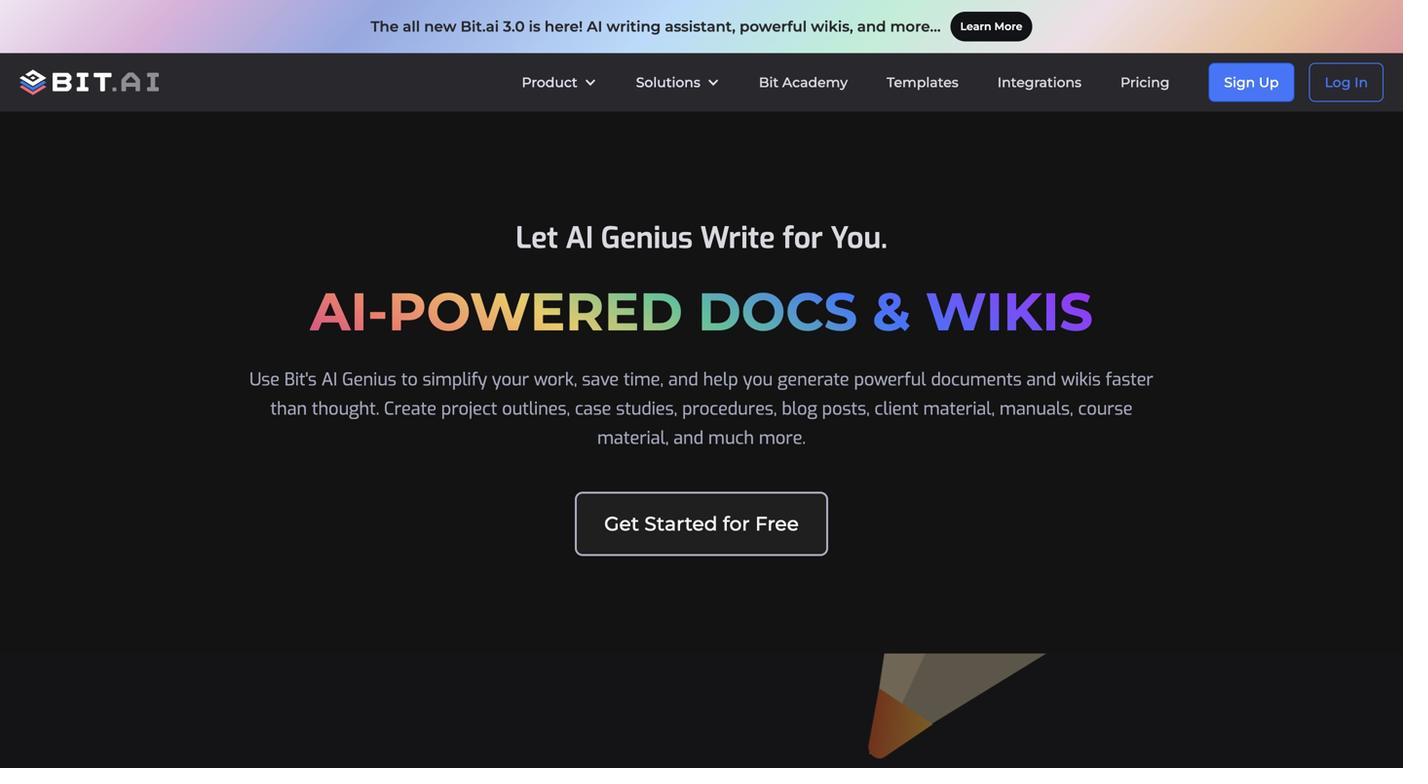 Task type: describe. For each thing, give the bounding box(es) containing it.
let ai genius write for you.
[[516, 219, 888, 258]]

bit's
[[285, 368, 317, 391]]

posts,
[[822, 397, 870, 421]]

get
[[604, 512, 639, 536]]

bit
[[759, 74, 779, 91]]

2 image
[[584, 76, 597, 89]]

bit academy link
[[740, 53, 868, 112]]

pricing
[[1121, 74, 1170, 91]]

your
[[492, 368, 529, 391]]

outlines,
[[502, 397, 570, 421]]

0 horizontal spatial material,
[[597, 426, 669, 450]]

integrations link
[[978, 53, 1101, 112]]

banner containing product
[[0, 53, 1404, 112]]

faster
[[1106, 368, 1154, 391]]

work,
[[534, 368, 577, 391]]

project
[[441, 397, 497, 421]]

blog
[[782, 397, 818, 421]]

generate
[[778, 368, 850, 391]]

procedures,
[[682, 397, 777, 421]]

powered
[[388, 279, 683, 344]]

genius
[[342, 368, 397, 391]]

0 vertical spatial powerful
[[740, 17, 807, 35]]

all
[[403, 17, 420, 35]]

wikis,
[[811, 17, 853, 35]]

bit academy
[[759, 74, 848, 91]]

ai-
[[310, 279, 388, 344]]

assistant,
[[665, 17, 736, 35]]

2 image
[[707, 76, 720, 89]]

log
[[1325, 74, 1351, 91]]

studies,
[[616, 397, 678, 421]]

1 horizontal spatial for
[[783, 219, 823, 258]]

templates
[[887, 74, 959, 91]]

product
[[522, 74, 578, 91]]

get started for free
[[604, 512, 799, 536]]

more
[[995, 20, 1023, 33]]

learn more
[[961, 20, 1023, 33]]

log in
[[1325, 74, 1369, 91]]

let
[[516, 219, 558, 258]]

the all new bit.ai 3.0 is here! ai writing assistant, powerful wikis, and more...
[[371, 17, 941, 35]]

client
[[875, 397, 919, 421]]

ai-powered docs & wikis
[[310, 279, 1093, 344]]

the
[[371, 17, 399, 35]]

pricing link
[[1101, 53, 1190, 112]]

to
[[401, 368, 418, 391]]

save
[[582, 368, 619, 391]]

sign up link
[[1209, 63, 1295, 102]]

simplify
[[423, 368, 487, 391]]

0 vertical spatial material,
[[924, 397, 995, 421]]

you
[[743, 368, 773, 391]]

and up manuals,
[[1027, 368, 1057, 391]]



Task type: locate. For each thing, give the bounding box(es) containing it.
ai
[[322, 368, 338, 391]]

use bit's ai genius to simplify your work, save time, and help you generate powerful documents and wikis faster than thought. create project outlines, case studies, procedures, blog posts, client material, manuals, course material, and much more.
[[250, 368, 1154, 450]]

product button
[[502, 53, 617, 112]]

1 vertical spatial for
[[723, 512, 750, 536]]

more...
[[890, 17, 941, 35]]

and left much
[[674, 426, 704, 450]]

and
[[858, 17, 886, 35], [669, 368, 699, 391], [1027, 368, 1057, 391], [674, 426, 704, 450]]

in
[[1355, 74, 1369, 91]]

you.
[[831, 219, 888, 258]]

0 horizontal spatial powerful
[[740, 17, 807, 35]]

learn
[[961, 20, 992, 33]]

time,
[[624, 368, 664, 391]]

help
[[703, 368, 738, 391]]

than
[[271, 397, 307, 421]]

write
[[701, 219, 775, 258]]

banner
[[0, 53, 1404, 112]]

sign
[[1225, 74, 1256, 91]]

templates link
[[868, 53, 978, 112]]

up
[[1259, 74, 1279, 91]]

material,
[[924, 397, 995, 421], [597, 426, 669, 450]]

get started for free link
[[575, 492, 828, 556]]

3.0
[[503, 17, 525, 35]]

1 vertical spatial material,
[[597, 426, 669, 450]]

manuals,
[[1000, 397, 1074, 421]]

new
[[424, 17, 457, 35]]

is
[[529, 17, 541, 35]]

material, down studies,
[[597, 426, 669, 450]]

for
[[783, 219, 823, 258], [723, 512, 750, 536]]

academy
[[783, 74, 848, 91]]

integrations
[[998, 74, 1082, 91]]

learn more link
[[951, 12, 1033, 41]]

case
[[575, 397, 611, 421]]

more.
[[759, 426, 806, 450]]

use
[[250, 368, 280, 391]]

ai genius
[[566, 219, 693, 258]]

here!
[[545, 17, 583, 35]]

powerful inside use bit's ai genius to simplify your work, save time, and help you generate powerful documents and wikis faster than thought. create project outlines, case studies, procedures, blog posts, client material, manuals, course material, and much more.
[[854, 368, 927, 391]]

and right wikis,
[[858, 17, 886, 35]]

1 horizontal spatial material,
[[924, 397, 995, 421]]

much
[[709, 426, 754, 450]]

create
[[384, 397, 437, 421]]

1 vertical spatial powerful
[[854, 368, 927, 391]]

log in link
[[1310, 63, 1384, 102]]

and left 'help'
[[669, 368, 699, 391]]

started
[[645, 512, 718, 536]]

navigation containing product
[[502, 53, 1404, 112]]

0 horizontal spatial for
[[723, 512, 750, 536]]

documents
[[931, 368, 1022, 391]]

docs & wikis
[[698, 279, 1093, 344]]

free
[[755, 512, 799, 536]]

powerful up client
[[854, 368, 927, 391]]

solutions button
[[617, 53, 740, 112]]

powerful up the bit
[[740, 17, 807, 35]]

bit.ai
[[461, 17, 499, 35]]

solutions
[[636, 74, 701, 91]]

0 vertical spatial for
[[783, 219, 823, 258]]

sign up
[[1225, 74, 1279, 91]]

powerful
[[740, 17, 807, 35], [854, 368, 927, 391]]

for left the free
[[723, 512, 750, 536]]

course
[[1079, 397, 1133, 421]]

wikis
[[1062, 368, 1101, 391]]

for left you.
[[783, 219, 823, 258]]

ai writing
[[587, 17, 661, 35]]

material, down documents at the right of the page
[[924, 397, 995, 421]]

navigation
[[502, 53, 1404, 112]]

1 horizontal spatial powerful
[[854, 368, 927, 391]]

thought.
[[312, 397, 379, 421]]



Task type: vqa. For each thing, say whether or not it's contained in the screenshot.
material,
yes



